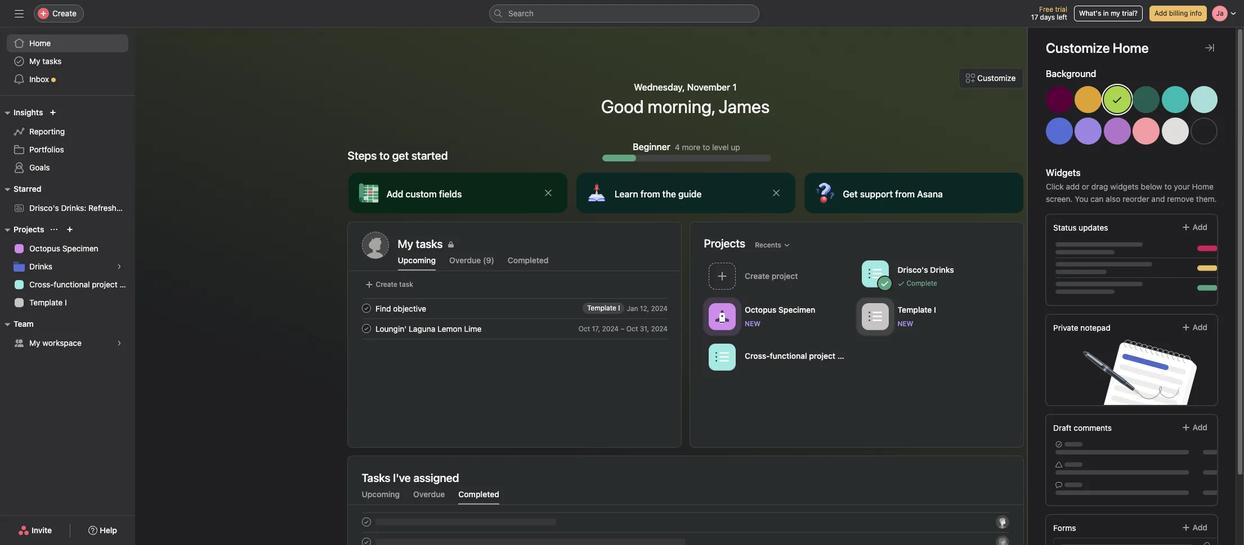 Task type: vqa. For each thing, say whether or not it's contained in the screenshot.
first Mark complete option
no



Task type: describe. For each thing, give the bounding box(es) containing it.
private notepad
[[1054, 323, 1111, 333]]

2 oct from the left
[[626, 325, 638, 333]]

my for my tasks
[[29, 56, 40, 66]]

widgets
[[1111, 182, 1139, 191]]

my tasks link
[[398, 237, 667, 252]]

comments
[[1074, 423, 1112, 433]]

goals link
[[7, 159, 128, 177]]

hide sidebar image
[[15, 9, 24, 18]]

steps to get started
[[348, 149, 448, 162]]

complete
[[907, 279, 937, 287]]

drisco's for drisco's drinks
[[898, 265, 928, 275]]

show options, current sort, top image
[[51, 226, 58, 233]]

0 horizontal spatial to
[[380, 149, 390, 162]]

wednesday,
[[634, 82, 685, 92]]

what's in my trial?
[[1079, 9, 1138, 17]]

left
[[1057, 13, 1068, 21]]

loungin'
[[375, 324, 406, 334]]

create task button
[[362, 277, 416, 293]]

completed checkbox for find objective
[[360, 302, 373, 315]]

private
[[1054, 323, 1079, 333]]

drinks:
[[61, 203, 86, 213]]

support
[[860, 189, 893, 199]]

the guide
[[662, 189, 702, 199]]

1 horizontal spatial project
[[809, 351, 835, 361]]

home link
[[7, 34, 128, 52]]

projects button
[[0, 223, 44, 237]]

lemon
[[437, 324, 462, 334]]

plan inside projects element
[[120, 280, 135, 289]]

status
[[1054, 223, 1077, 233]]

drinks link
[[7, 258, 128, 276]]

functional inside projects element
[[54, 280, 90, 289]]

add button for notepad
[[1174, 318, 1215, 338]]

insights
[[14, 108, 43, 117]]

global element
[[0, 28, 135, 95]]

2024 for 12,
[[651, 304, 668, 313]]

drinks inside projects element
[[29, 262, 52, 271]]

drag
[[1092, 182, 1108, 191]]

or
[[1082, 182, 1090, 191]]

morning,
[[648, 96, 715, 117]]

template inside projects element
[[29, 298, 63, 307]]

notepad
[[1081, 323, 1111, 333]]

you
[[1075, 194, 1089, 204]]

rocket image
[[715, 310, 729, 324]]

create project link
[[704, 259, 857, 295]]

close customization pane image
[[1206, 43, 1215, 52]]

add for status updates
[[1193, 222, 1208, 232]]

help
[[100, 526, 117, 536]]

drisco's drinks: refreshment recommendation
[[29, 203, 201, 213]]

add button for updates
[[1174, 217, 1215, 238]]

add
[[1066, 182, 1080, 191]]

draft
[[1054, 423, 1072, 433]]

more
[[682, 142, 701, 152]]

(9)
[[483, 256, 494, 265]]

upcoming button for overdue
[[362, 490, 400, 505]]

objective
[[393, 304, 426, 313]]

project inside projects element
[[92, 280, 118, 289]]

reporting
[[29, 127, 65, 136]]

completed image for loungin'
[[360, 322, 373, 336]]

get support from asana
[[843, 189, 943, 199]]

background option group
[[1046, 86, 1218, 149]]

lime
[[464, 324, 481, 334]]

workspace
[[42, 338, 82, 348]]

upcoming button for overdue (9)
[[398, 256, 436, 271]]

octopus specimen new
[[745, 305, 815, 328]]

cross- inside projects element
[[29, 280, 54, 289]]

draft comments
[[1054, 423, 1112, 433]]

free trial 17 days left
[[1032, 5, 1068, 21]]

my
[[1111, 9, 1121, 17]]

reporting link
[[7, 123, 128, 141]]

status updates
[[1054, 223, 1109, 233]]

add button for comments
[[1174, 418, 1215, 438]]

add billing info button
[[1150, 6, 1207, 21]]

my for my workspace
[[29, 338, 40, 348]]

17,
[[592, 325, 600, 333]]

invite button
[[11, 521, 59, 541]]

list image inside the cross-functional project plan link
[[715, 351, 729, 364]]

jan
[[627, 304, 638, 313]]

insights button
[[0, 106, 43, 119]]

overdue for overdue (9)
[[449, 256, 481, 265]]

dismiss image for learn from the guide
[[772, 189, 781, 198]]

my workspace
[[29, 338, 82, 348]]

to inside click add or drag widgets below to your home screen. you can also reorder and remove them.
[[1165, 182, 1172, 191]]

1 vertical spatial functional
[[770, 351, 807, 361]]

new image
[[50, 109, 57, 116]]

and
[[1152, 194, 1165, 204]]

customize
[[978, 73, 1016, 83]]

completed button for overdue (9)
[[508, 256, 549, 271]]

17
[[1032, 13, 1039, 21]]

1 horizontal spatial cross-functional project plan link
[[704, 340, 857, 376]]

days
[[1040, 13, 1055, 21]]

1 vertical spatial list image
[[868, 310, 882, 324]]

level
[[712, 142, 729, 152]]

my tasks
[[29, 56, 62, 66]]

background
[[1046, 69, 1097, 79]]

widgets
[[1046, 168, 1081, 178]]

teams element
[[0, 314, 135, 355]]

–
[[621, 325, 624, 333]]

beginner
[[633, 142, 671, 152]]

my tasks link
[[7, 52, 128, 70]]

up
[[731, 142, 740, 152]]

0 horizontal spatial cross-functional project plan link
[[7, 276, 135, 294]]

projects inside projects dropdown button
[[14, 225, 44, 234]]

jan 12, 2024 button
[[627, 304, 668, 313]]

starred button
[[0, 182, 41, 196]]

in
[[1104, 9, 1109, 17]]

1 oct from the left
[[578, 325, 590, 333]]

james
[[719, 96, 770, 117]]

1 horizontal spatial drinks
[[930, 265, 954, 275]]

laguna
[[409, 324, 435, 334]]

add for forms
[[1193, 523, 1208, 533]]

1 horizontal spatial projects
[[704, 237, 746, 250]]

completed button for overdue
[[459, 490, 499, 505]]

create task
[[376, 280, 413, 289]]

forms
[[1054, 524, 1076, 533]]

also
[[1106, 194, 1121, 204]]

reorder
[[1123, 194, 1150, 204]]

1 horizontal spatial i
[[618, 304, 620, 313]]

upcoming for overdue
[[362, 490, 400, 499]]

new for octopus specimen
[[745, 320, 761, 328]]

search
[[509, 8, 534, 18]]



Task type: locate. For each thing, give the bounding box(es) containing it.
cross- down octopus specimen new
[[745, 351, 770, 361]]

2 horizontal spatial i
[[934, 305, 936, 315]]

1 vertical spatial cross-functional project plan link
[[704, 340, 857, 376]]

drisco's drinks
[[898, 265, 954, 275]]

template i new
[[898, 305, 936, 328]]

what's
[[1079, 9, 1102, 17]]

1 vertical spatial plan
[[838, 351, 853, 361]]

projects left recents
[[704, 237, 746, 250]]

overdue down i've assigned
[[413, 490, 445, 499]]

specimen down new project or portfolio image
[[62, 244, 98, 253]]

add custom fields
[[386, 189, 462, 199]]

completed button down my tasks link at top
[[508, 256, 549, 271]]

loungin' laguna lemon lime
[[375, 324, 481, 334]]

inbox
[[29, 74, 49, 84]]

1 vertical spatial overdue
[[413, 490, 445, 499]]

create up home link
[[52, 8, 77, 18]]

0 horizontal spatial overdue
[[413, 490, 445, 499]]

home inside click add or drag widgets below to your home screen. you can also reorder and remove them.
[[1193, 182, 1214, 191]]

create inside button
[[376, 280, 398, 289]]

completed checkbox left 'find'
[[360, 302, 373, 315]]

1 horizontal spatial template i
[[587, 304, 620, 313]]

2024
[[651, 304, 668, 313], [602, 325, 619, 333], [651, 325, 668, 333]]

0 horizontal spatial completed
[[459, 490, 499, 499]]

0 vertical spatial completed
[[508, 256, 549, 265]]

0 horizontal spatial octopus
[[29, 244, 60, 253]]

upcoming down tasks at the left of page
[[362, 490, 400, 499]]

0 vertical spatial cross-functional project plan
[[29, 280, 135, 289]]

2 dismiss image from the left
[[772, 189, 781, 198]]

functional down octopus specimen new
[[770, 351, 807, 361]]

to inside the beginner 4 more to level up
[[703, 142, 710, 152]]

completed image left 'find'
[[360, 302, 373, 315]]

add
[[1155, 9, 1168, 17], [386, 189, 403, 199], [1193, 222, 1208, 232], [1193, 323, 1208, 332], [1193, 423, 1208, 432], [1193, 523, 1208, 533]]

0 vertical spatial my
[[29, 56, 40, 66]]

oct left 17,
[[578, 325, 590, 333]]

0 vertical spatial project
[[92, 280, 118, 289]]

completed checkbox for loungin' laguna lemon lime
[[360, 322, 373, 336]]

octopus inside projects element
[[29, 244, 60, 253]]

0 horizontal spatial project
[[92, 280, 118, 289]]

steps
[[348, 149, 377, 162]]

0 horizontal spatial functional
[[54, 280, 90, 289]]

home up them.
[[1193, 182, 1214, 191]]

1
[[733, 82, 737, 92]]

i down complete
[[934, 305, 936, 315]]

0 vertical spatial create
[[52, 8, 77, 18]]

create inside popup button
[[52, 8, 77, 18]]

1 add button from the top
[[1174, 217, 1215, 238]]

1 completed checkbox from the top
[[360, 302, 373, 315]]

completed for overdue (9)
[[508, 256, 549, 265]]

upcoming for overdue (9)
[[398, 256, 436, 265]]

i inside projects element
[[65, 298, 67, 307]]

template up team
[[29, 298, 63, 307]]

cross-functional project plan inside projects element
[[29, 280, 135, 289]]

create for create task
[[376, 280, 398, 289]]

0 vertical spatial completed image
[[360, 302, 373, 315]]

1 vertical spatial upcoming
[[362, 490, 400, 499]]

dismiss image up recents dropdown button on the top right of page
[[772, 189, 781, 198]]

click add or drag widgets below to your home screen. you can also reorder and remove them.
[[1046, 182, 1217, 204]]

free
[[1040, 5, 1054, 14]]

0 horizontal spatial i
[[65, 298, 67, 307]]

0 vertical spatial plan
[[120, 280, 135, 289]]

to left level
[[703, 142, 710, 152]]

completed image left loungin'
[[360, 322, 373, 336]]

0 horizontal spatial projects
[[14, 225, 44, 234]]

new down complete
[[898, 320, 913, 328]]

0 horizontal spatial template i link
[[7, 294, 128, 312]]

screen.
[[1046, 194, 1073, 204]]

see details, my workspace image
[[116, 340, 123, 347]]

drisco's for drisco's drinks: refreshment recommendation
[[29, 203, 59, 213]]

list image left 'template i new'
[[868, 310, 882, 324]]

1 horizontal spatial completed
[[508, 256, 549, 265]]

list image left complete
[[868, 267, 882, 281]]

add for draft comments
[[1193, 423, 1208, 432]]

cross-functional project plan down drinks link
[[29, 280, 135, 289]]

template i up 17,
[[587, 304, 620, 313]]

i up teams element
[[65, 298, 67, 307]]

new right rocket image
[[745, 320, 761, 328]]

2 horizontal spatial template
[[898, 305, 932, 315]]

customize home
[[1046, 40, 1149, 56]]

0 vertical spatial cross-functional project plan link
[[7, 276, 135, 294]]

overdue inside overdue (9) button
[[449, 256, 481, 265]]

2024 right 12,
[[651, 304, 668, 313]]

specimen down create project link
[[778, 305, 815, 315]]

0 horizontal spatial home
[[29, 38, 51, 48]]

add inside add billing info button
[[1155, 9, 1168, 17]]

drinks up complete
[[930, 265, 954, 275]]

0 horizontal spatial template i
[[29, 298, 67, 307]]

overdue for overdue
[[413, 490, 445, 499]]

template i up team
[[29, 298, 67, 307]]

octopus specimen
[[29, 244, 98, 253]]

1 horizontal spatial oct
[[626, 325, 638, 333]]

search button
[[489, 5, 760, 23]]

can
[[1091, 194, 1104, 204]]

new inside 'template i new'
[[898, 320, 913, 328]]

november
[[687, 82, 731, 92]]

1 vertical spatial home
[[1193, 182, 1214, 191]]

template i link up teams element
[[7, 294, 128, 312]]

learn
[[615, 189, 638, 199]]

1 vertical spatial cross-
[[745, 351, 770, 361]]

completed image
[[360, 302, 373, 315], [360, 322, 373, 336]]

cross- down drinks link
[[29, 280, 54, 289]]

my inside teams element
[[29, 338, 40, 348]]

1 horizontal spatial plan
[[838, 351, 853, 361]]

to right steps
[[380, 149, 390, 162]]

i inside 'template i new'
[[934, 305, 936, 315]]

custom fields
[[405, 189, 462, 199]]

2 add button from the top
[[1174, 318, 1215, 338]]

completed checkbox left loungin'
[[360, 322, 373, 336]]

insights element
[[0, 102, 135, 179]]

customize button
[[959, 68, 1023, 88]]

specimen for octopus specimen new
[[778, 305, 815, 315]]

4
[[675, 142, 680, 152]]

dismiss image up my tasks link at top
[[544, 189, 553, 198]]

2 my from the top
[[29, 338, 40, 348]]

drinks
[[29, 262, 52, 271], [930, 265, 954, 275]]

projects element
[[0, 220, 135, 314]]

1 vertical spatial project
[[809, 351, 835, 361]]

completed right overdue button
[[459, 490, 499, 499]]

octopus inside octopus specimen new
[[745, 305, 776, 315]]

oct 17, 2024 – oct 31, 2024
[[578, 325, 668, 333]]

2 horizontal spatial to
[[1165, 182, 1172, 191]]

0 vertical spatial upcoming button
[[398, 256, 436, 271]]

my
[[29, 56, 40, 66], [29, 338, 40, 348]]

cross-functional project plan
[[29, 280, 135, 289], [745, 351, 853, 361]]

project
[[92, 280, 118, 289], [809, 351, 835, 361]]

cross-functional project plan down octopus specimen new
[[745, 351, 853, 361]]

1 horizontal spatial to
[[703, 142, 710, 152]]

trial
[[1056, 5, 1068, 14]]

them.
[[1197, 194, 1217, 204]]

completed button right overdue button
[[459, 490, 499, 505]]

0 vertical spatial projects
[[14, 225, 44, 234]]

1 vertical spatial my
[[29, 338, 40, 348]]

12,
[[640, 304, 649, 313]]

billing
[[1169, 9, 1188, 17]]

tasks
[[42, 56, 62, 66]]

create project
[[745, 271, 798, 281]]

new inside octopus specimen new
[[745, 320, 761, 328]]

0 horizontal spatial completed button
[[459, 490, 499, 505]]

home up my tasks
[[29, 38, 51, 48]]

starred element
[[0, 179, 201, 220]]

1 vertical spatial completed
[[459, 490, 499, 499]]

0 horizontal spatial cross-
[[29, 280, 54, 289]]

completed for overdue
[[459, 490, 499, 499]]

0 horizontal spatial new
[[745, 320, 761, 328]]

help button
[[81, 521, 124, 541]]

functional down drinks link
[[54, 280, 90, 289]]

overdue left (9)
[[449, 256, 481, 265]]

tasks i've assigned
[[362, 472, 459, 485]]

2024 for 17,
[[602, 325, 619, 333]]

upcoming
[[398, 256, 436, 265], [362, 490, 400, 499]]

completed down my tasks link at top
[[508, 256, 549, 265]]

2 completed image from the top
[[360, 322, 373, 336]]

template down complete
[[898, 305, 932, 315]]

1 vertical spatial cross-functional project plan
[[745, 351, 853, 361]]

template i link up 17,
[[583, 303, 624, 314]]

1 horizontal spatial create
[[376, 280, 398, 289]]

below
[[1141, 182, 1163, 191]]

oct right the –
[[626, 325, 638, 333]]

2 completed checkbox from the top
[[360, 322, 373, 336]]

1 horizontal spatial completed button
[[508, 256, 549, 271]]

create for create
[[52, 8, 77, 18]]

drisco's up complete
[[898, 265, 928, 275]]

upcoming down my tasks
[[398, 256, 436, 265]]

0 horizontal spatial create
[[52, 8, 77, 18]]

2 vertical spatial list image
[[715, 351, 729, 364]]

specimen for octopus specimen
[[62, 244, 98, 253]]

0 horizontal spatial drisco's
[[29, 203, 59, 213]]

1 horizontal spatial specimen
[[778, 305, 815, 315]]

learn from the guide
[[615, 189, 702, 199]]

0 vertical spatial upcoming
[[398, 256, 436, 265]]

0 horizontal spatial cross-functional project plan
[[29, 280, 135, 289]]

dismiss image for add custom fields
[[544, 189, 553, 198]]

1 horizontal spatial template i link
[[583, 303, 624, 314]]

starred
[[14, 184, 41, 194]]

upcoming button down my tasks
[[398, 256, 436, 271]]

octopus down show options, current sort, top image
[[29, 244, 60, 253]]

overdue button
[[413, 490, 445, 505]]

0 horizontal spatial plan
[[120, 280, 135, 289]]

get
[[843, 189, 858, 199]]

1 new from the left
[[745, 320, 761, 328]]

create left task
[[376, 280, 398, 289]]

1 horizontal spatial cross-functional project plan
[[745, 351, 853, 361]]

specimen inside octopus specimen new
[[778, 305, 815, 315]]

my left tasks
[[29, 56, 40, 66]]

1 dismiss image from the left
[[544, 189, 553, 198]]

template i inside projects element
[[29, 298, 67, 307]]

0 horizontal spatial template
[[29, 298, 63, 307]]

0 vertical spatial specimen
[[62, 244, 98, 253]]

Completed checkbox
[[360, 302, 373, 315], [360, 322, 373, 336]]

get started
[[392, 149, 448, 162]]

list image
[[868, 267, 882, 281], [868, 310, 882, 324], [715, 351, 729, 364]]

what's in my trial? button
[[1074, 6, 1143, 21]]

cross-functional project plan link down octopus specimen link
[[7, 276, 135, 294]]

my down team
[[29, 338, 40, 348]]

to left your
[[1165, 182, 1172, 191]]

template up 17,
[[587, 304, 616, 313]]

from
[[640, 189, 660, 199]]

octopus down create project
[[745, 305, 776, 315]]

1 horizontal spatial template
[[587, 304, 616, 313]]

2 new from the left
[[898, 320, 913, 328]]

home
[[29, 38, 51, 48], [1193, 182, 1214, 191]]

1 horizontal spatial overdue
[[449, 256, 481, 265]]

0 vertical spatial functional
[[54, 280, 90, 289]]

2024 left the –
[[602, 325, 619, 333]]

i left jan
[[618, 304, 620, 313]]

home inside global element
[[29, 38, 51, 48]]

jan 12, 2024
[[627, 304, 668, 313]]

1 horizontal spatial home
[[1193, 182, 1214, 191]]

drinks down octopus specimen
[[29, 262, 52, 271]]

1 my from the top
[[29, 56, 40, 66]]

1 completed image from the top
[[360, 302, 373, 315]]

0 vertical spatial cross-
[[29, 280, 54, 289]]

1 horizontal spatial cross-
[[745, 351, 770, 361]]

template i link
[[7, 294, 128, 312], [583, 303, 624, 314]]

1 vertical spatial drisco's
[[898, 265, 928, 275]]

0 vertical spatial completed button
[[508, 256, 549, 271]]

completed image for find
[[360, 302, 373, 315]]

updates
[[1079, 223, 1109, 233]]

drisco's inside drisco's drinks: refreshment recommendation link
[[29, 203, 59, 213]]

0 vertical spatial home
[[29, 38, 51, 48]]

1 vertical spatial projects
[[704, 237, 746, 250]]

new for template i
[[898, 320, 913, 328]]

31,
[[640, 325, 649, 333]]

inbox link
[[7, 70, 128, 88]]

wednesday, november 1 good morning, james
[[601, 82, 770, 117]]

good
[[601, 96, 644, 117]]

cross-
[[29, 280, 54, 289], [745, 351, 770, 361]]

0 vertical spatial list image
[[868, 267, 882, 281]]

i've assigned
[[393, 472, 459, 485]]

add for private notepad
[[1193, 323, 1208, 332]]

3 add button from the top
[[1174, 418, 1215, 438]]

0 vertical spatial completed checkbox
[[360, 302, 373, 315]]

to
[[703, 142, 710, 152], [380, 149, 390, 162], [1165, 182, 1172, 191]]

task
[[399, 280, 413, 289]]

cross-functional project plan link down octopus specimen new
[[704, 340, 857, 376]]

1 horizontal spatial new
[[898, 320, 913, 328]]

see details, drinks image
[[116, 264, 123, 270]]

1 vertical spatial specimen
[[778, 305, 815, 315]]

add profile photo image
[[362, 232, 389, 259]]

1 vertical spatial completed button
[[459, 490, 499, 505]]

beginner 4 more to level up
[[633, 142, 740, 152]]

0 horizontal spatial drinks
[[29, 262, 52, 271]]

overdue (9) button
[[449, 256, 494, 271]]

4 add button from the top
[[1174, 518, 1215, 538]]

drisco's
[[29, 203, 59, 213], [898, 265, 928, 275]]

1 vertical spatial completed checkbox
[[360, 322, 373, 336]]

0 vertical spatial overdue
[[449, 256, 481, 265]]

template inside 'template i new'
[[898, 305, 932, 315]]

dismiss image
[[544, 189, 553, 198], [772, 189, 781, 198]]

tasks
[[362, 472, 391, 485]]

1 vertical spatial upcoming button
[[362, 490, 400, 505]]

overdue (9)
[[449, 256, 494, 265]]

0 horizontal spatial oct
[[578, 325, 590, 333]]

1 horizontal spatial dismiss image
[[772, 189, 781, 198]]

1 vertical spatial octopus
[[745, 305, 776, 315]]

my tasks
[[398, 238, 443, 251]]

drisco's up show options, current sort, top image
[[29, 203, 59, 213]]

1 vertical spatial create
[[376, 280, 398, 289]]

search list box
[[489, 5, 760, 23]]

0 horizontal spatial dismiss image
[[544, 189, 553, 198]]

octopus for octopus specimen new
[[745, 305, 776, 315]]

upcoming button down tasks at the left of page
[[362, 490, 400, 505]]

0 horizontal spatial specimen
[[62, 244, 98, 253]]

team button
[[0, 318, 34, 331]]

1 horizontal spatial octopus
[[745, 305, 776, 315]]

1 vertical spatial completed image
[[360, 322, 373, 336]]

1 horizontal spatial drisco's
[[898, 265, 928, 275]]

my inside global element
[[29, 56, 40, 66]]

projects left show options, current sort, top image
[[14, 225, 44, 234]]

0 vertical spatial drisco's
[[29, 203, 59, 213]]

list image down rocket image
[[715, 351, 729, 364]]

octopus for octopus specimen
[[29, 244, 60, 253]]

2024 right 31,
[[651, 325, 668, 333]]

click
[[1046, 182, 1064, 191]]

trial?
[[1122, 9, 1138, 17]]

specimen inside octopus specimen link
[[62, 244, 98, 253]]

0 vertical spatial octopus
[[29, 244, 60, 253]]

new project or portfolio image
[[67, 226, 73, 233]]

1 horizontal spatial functional
[[770, 351, 807, 361]]



